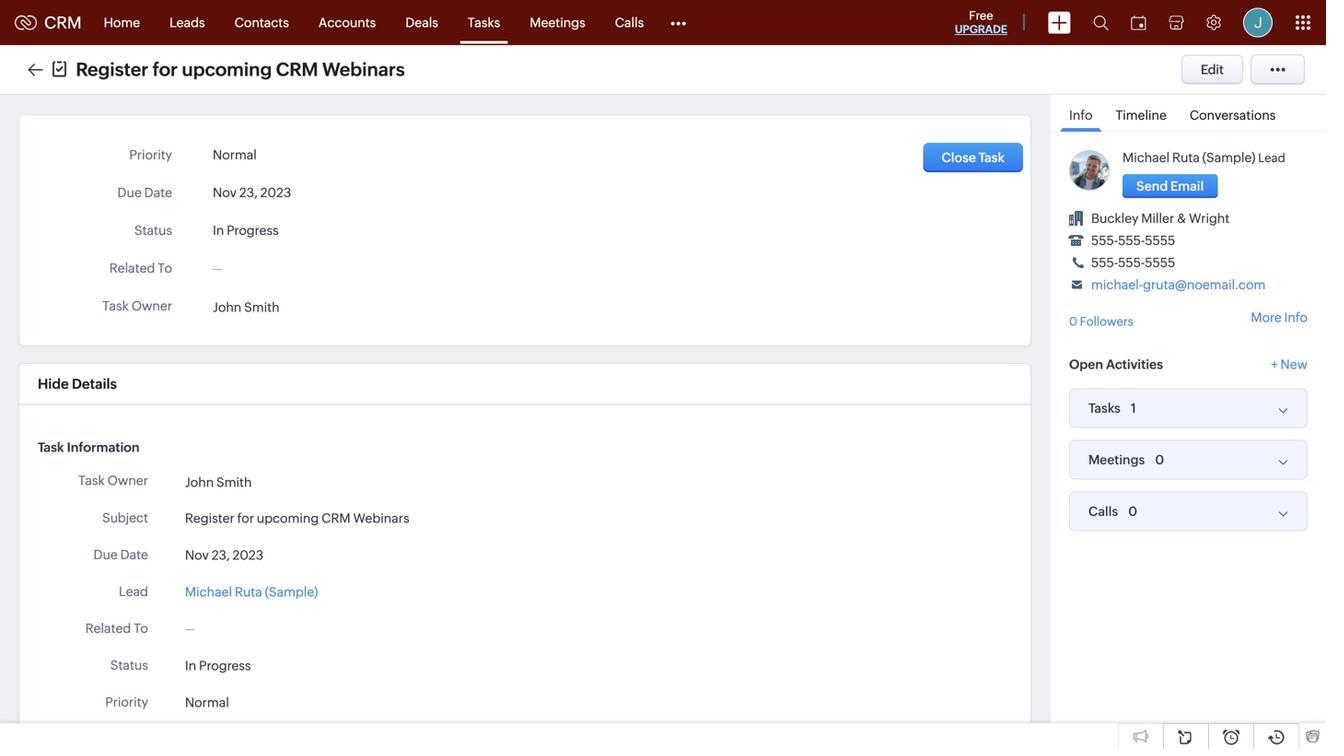 Task type: vqa. For each thing, say whether or not it's contained in the screenshot.
'nov 23, 2023'
yes



Task type: locate. For each thing, give the bounding box(es) containing it.
555-
[[1092, 233, 1119, 248], [1119, 233, 1145, 248], [1092, 255, 1119, 270], [1119, 255, 1145, 270]]

0 vertical spatial michael
[[1123, 150, 1170, 165]]

0 vertical spatial related to
[[109, 261, 172, 275]]

0 horizontal spatial crm
[[44, 13, 82, 32]]

1 vertical spatial calls
[[1089, 504, 1119, 519]]

0 vertical spatial progress
[[227, 223, 279, 238]]

date
[[144, 185, 172, 200], [120, 547, 148, 562]]

michael for michael ruta (sample)
[[185, 584, 232, 599]]

register for upcoming crm webinars down "contacts" link
[[76, 59, 405, 80]]

john
[[213, 300, 242, 314], [185, 475, 214, 490]]

1 horizontal spatial (sample)
[[1203, 150, 1256, 165]]

1 horizontal spatial in
[[213, 223, 224, 238]]

wright
[[1190, 211, 1230, 226]]

ruta
[[1173, 150, 1200, 165], [235, 584, 262, 599]]

owner
[[132, 299, 172, 313], [107, 473, 148, 488]]

ruta for michael ruta (sample) lead
[[1173, 150, 1200, 165]]

1 horizontal spatial lead
[[1259, 151, 1286, 165]]

meetings down 1
[[1089, 452, 1146, 467]]

home link
[[89, 0, 155, 45]]

555-555-5555 up michael-
[[1092, 255, 1176, 270]]

1 vertical spatial in
[[185, 658, 196, 673]]

info right more
[[1285, 310, 1308, 325]]

0 vertical spatial for
[[153, 59, 178, 80]]

Other Modules field
[[659, 8, 699, 37]]

register for upcoming crm webinars
[[76, 59, 405, 80], [185, 511, 410, 525]]

(sample)
[[1203, 150, 1256, 165], [265, 584, 318, 599]]

lead down subject
[[119, 584, 148, 599]]

1 horizontal spatial crm
[[276, 59, 318, 80]]

(sample) for michael ruta (sample) lead
[[1203, 150, 1256, 165]]

hide details link
[[38, 376, 117, 392]]

1 vertical spatial priority
[[105, 695, 148, 709]]

0 horizontal spatial in
[[185, 658, 196, 673]]

1 vertical spatial lead
[[119, 584, 148, 599]]

lead
[[1259, 151, 1286, 165], [119, 584, 148, 599]]

search element
[[1083, 0, 1120, 45]]

more info link
[[1252, 310, 1308, 325]]

1 vertical spatial 555-555-5555
[[1092, 255, 1176, 270]]

1 horizontal spatial tasks
[[1089, 401, 1121, 416]]

task owner up details
[[102, 299, 172, 313]]

in progress
[[213, 223, 279, 238], [185, 658, 251, 673]]

register right subject
[[185, 511, 235, 525]]

0 horizontal spatial lead
[[119, 584, 148, 599]]

0 horizontal spatial to
[[134, 621, 148, 636]]

task left the information
[[38, 440, 64, 455]]

0 horizontal spatial (sample)
[[265, 584, 318, 599]]

0 horizontal spatial michael
[[185, 584, 232, 599]]

in
[[213, 223, 224, 238], [185, 658, 196, 673]]

0 vertical spatial nov 23, 2023
[[213, 185, 291, 200]]

0 horizontal spatial info
[[1070, 108, 1093, 123]]

0 vertical spatial 23,
[[239, 185, 258, 200]]

1 vertical spatial ruta
[[235, 584, 262, 599]]

0 vertical spatial 0
[[1070, 315, 1078, 328]]

5555
[[1145, 233, 1176, 248], [1145, 255, 1176, 270]]

tasks left 1
[[1089, 401, 1121, 416]]

more
[[1252, 310, 1282, 325]]

0 vertical spatial 555-555-5555
[[1092, 233, 1176, 248]]

michael-gruta@noemail.com link
[[1092, 277, 1266, 292]]

info left timeline
[[1070, 108, 1093, 123]]

register
[[76, 59, 149, 80], [185, 511, 235, 525]]

upgrade
[[955, 23, 1008, 35]]

related to
[[109, 261, 172, 275], [85, 621, 148, 636]]

2 horizontal spatial 0
[[1156, 452, 1165, 467]]

2 horizontal spatial crm
[[322, 511, 351, 525]]

1 vertical spatial register for upcoming crm webinars
[[185, 511, 410, 525]]

1 horizontal spatial michael
[[1123, 150, 1170, 165]]

normal
[[213, 147, 257, 162], [185, 695, 229, 710]]

1 vertical spatial 23,
[[212, 548, 230, 562]]

0 vertical spatial info
[[1070, 108, 1093, 123]]

&
[[1178, 211, 1187, 226]]

0 vertical spatial (sample)
[[1203, 150, 1256, 165]]

smith
[[244, 300, 280, 314], [217, 475, 252, 490]]

meetings
[[530, 15, 586, 30], [1089, 452, 1146, 467]]

task up details
[[102, 299, 129, 313]]

1 vertical spatial to
[[134, 621, 148, 636]]

michael for michael ruta (sample) lead
[[1123, 150, 1170, 165]]

1 vertical spatial 5555
[[1145, 255, 1176, 270]]

0 vertical spatial to
[[158, 261, 172, 275]]

register down "home" link on the top left of page
[[76, 59, 149, 80]]

5555 up michael-gruta@noemail.com
[[1145, 255, 1176, 270]]

1 horizontal spatial ruta
[[1173, 150, 1200, 165]]

hide
[[38, 376, 69, 392]]

23,
[[239, 185, 258, 200], [212, 548, 230, 562]]

deals
[[406, 15, 438, 30]]

1 5555 from the top
[[1145, 233, 1176, 248]]

michael-gruta@noemail.com
[[1092, 277, 1266, 292]]

calls link
[[600, 0, 659, 45]]

gruta@noemail.com
[[1143, 277, 1266, 292]]

to
[[158, 261, 172, 275], [134, 621, 148, 636]]

buckley miller & wright
[[1092, 211, 1230, 226]]

2 vertical spatial 0
[[1129, 504, 1138, 519]]

0 horizontal spatial register
[[76, 59, 149, 80]]

1 vertical spatial for
[[237, 511, 254, 525]]

1 vertical spatial webinars
[[353, 511, 410, 525]]

michael ruta (sample) link
[[1123, 150, 1256, 165], [185, 582, 318, 602]]

0 vertical spatial due
[[118, 185, 142, 200]]

1 555-555-5555 from the top
[[1092, 233, 1176, 248]]

1 vertical spatial meetings
[[1089, 452, 1146, 467]]

michael
[[1123, 150, 1170, 165], [185, 584, 232, 599]]

0 vertical spatial meetings
[[530, 15, 586, 30]]

0 horizontal spatial 23,
[[212, 548, 230, 562]]

1 horizontal spatial 0
[[1129, 504, 1138, 519]]

upcoming down "contacts" link
[[182, 59, 272, 80]]

subject
[[102, 510, 148, 525]]

2023
[[260, 185, 291, 200], [233, 548, 264, 562]]

crm
[[44, 13, 82, 32], [276, 59, 318, 80], [322, 511, 351, 525]]

create menu element
[[1037, 0, 1083, 45]]

free upgrade
[[955, 9, 1008, 35]]

upcoming
[[182, 59, 272, 80], [257, 511, 319, 525]]

michael ruta (sample) lead
[[1123, 150, 1286, 165]]

(sample) for michael ruta (sample)
[[265, 584, 318, 599]]

0 horizontal spatial michael ruta (sample) link
[[185, 582, 318, 602]]

1 vertical spatial progress
[[199, 658, 251, 673]]

status
[[134, 223, 172, 238], [110, 658, 148, 672]]

deals link
[[391, 0, 453, 45]]

0 horizontal spatial calls
[[615, 15, 644, 30]]

0 vertical spatial crm
[[44, 13, 82, 32]]

0 vertical spatial calls
[[615, 15, 644, 30]]

lead inside michael ruta (sample) lead
[[1259, 151, 1286, 165]]

1 vertical spatial date
[[120, 547, 148, 562]]

None button
[[1123, 174, 1218, 198]]

tasks
[[468, 15, 501, 30], [1089, 401, 1121, 416]]

upcoming up the michael ruta (sample)
[[257, 511, 319, 525]]

2 5555 from the top
[[1145, 255, 1176, 270]]

buckley
[[1092, 211, 1139, 226]]

nov 23, 2023
[[213, 185, 291, 200], [185, 548, 264, 562]]

related
[[109, 261, 155, 275], [85, 621, 131, 636]]

tasks right deals on the top left
[[468, 15, 501, 30]]

open
[[1070, 357, 1104, 372]]

free
[[970, 9, 994, 23]]

1 vertical spatial 0
[[1156, 452, 1165, 467]]

0 vertical spatial ruta
[[1173, 150, 1200, 165]]

lead down conversations
[[1259, 151, 1286, 165]]

john smith
[[213, 300, 280, 314], [185, 475, 252, 490]]

0 vertical spatial 5555
[[1145, 233, 1176, 248]]

for up the michael ruta (sample)
[[237, 511, 254, 525]]

logo image
[[15, 15, 37, 30]]

info
[[1070, 108, 1093, 123], [1285, 310, 1308, 325]]

home
[[104, 15, 140, 30]]

1 vertical spatial related
[[85, 621, 131, 636]]

1 vertical spatial related to
[[85, 621, 148, 636]]

5555 down buckley miller & wright
[[1145, 233, 1176, 248]]

ruta for michael ruta (sample)
[[235, 584, 262, 599]]

1 vertical spatial due date
[[93, 547, 148, 562]]

progress
[[227, 223, 279, 238], [199, 658, 251, 673]]

timeline link
[[1107, 95, 1176, 131]]

due
[[118, 185, 142, 200], [93, 547, 118, 562]]

register for upcoming crm webinars up the michael ruta (sample)
[[185, 511, 410, 525]]

1 horizontal spatial michael ruta (sample) link
[[1123, 150, 1256, 165]]

task owner
[[102, 299, 172, 313], [78, 473, 148, 488]]

0 vertical spatial webinars
[[322, 59, 405, 80]]

michael ruta (sample)
[[185, 584, 318, 599]]

1 vertical spatial register
[[185, 511, 235, 525]]

0 horizontal spatial nov
[[185, 548, 209, 562]]

profile image
[[1244, 8, 1273, 37]]

meetings left calls link
[[530, 15, 586, 30]]

edit
[[1201, 62, 1225, 77]]

0 vertical spatial nov
[[213, 185, 237, 200]]

1 horizontal spatial for
[[237, 511, 254, 525]]

0 vertical spatial tasks
[[468, 15, 501, 30]]

conversations
[[1190, 108, 1276, 123]]

task owner down the information
[[78, 473, 148, 488]]

1 horizontal spatial calls
[[1089, 504, 1119, 519]]

accounts
[[319, 15, 376, 30]]

555-555-5555 down buckley
[[1092, 233, 1176, 248]]

webinars
[[322, 59, 405, 80], [353, 511, 410, 525]]

contacts
[[235, 15, 289, 30]]

calls
[[615, 15, 644, 30], [1089, 504, 1119, 519]]

for down leads
[[153, 59, 178, 80]]

0 vertical spatial task owner
[[102, 299, 172, 313]]

close task link
[[924, 143, 1024, 172]]

1 vertical spatial michael
[[185, 584, 232, 599]]

task
[[979, 150, 1005, 165], [102, 299, 129, 313], [38, 440, 64, 455], [78, 473, 105, 488]]

due date
[[118, 185, 172, 200], [93, 547, 148, 562]]

1
[[1131, 401, 1137, 416]]

0 horizontal spatial meetings
[[530, 15, 586, 30]]

nov
[[213, 185, 237, 200], [185, 548, 209, 562]]

0 horizontal spatial 0
[[1070, 315, 1078, 328]]

0
[[1070, 315, 1078, 328], [1156, 452, 1165, 467], [1129, 504, 1138, 519]]

new
[[1281, 357, 1308, 372]]

priority
[[129, 147, 172, 162], [105, 695, 148, 709]]

2 555-555-5555 from the top
[[1092, 255, 1176, 270]]

555-555-5555
[[1092, 233, 1176, 248], [1092, 255, 1176, 270]]

profile element
[[1233, 0, 1284, 45]]

details
[[72, 376, 117, 392]]

for
[[153, 59, 178, 80], [237, 511, 254, 525]]

open activities
[[1070, 357, 1164, 372]]

1 vertical spatial in progress
[[185, 658, 251, 673]]



Task type: describe. For each thing, give the bounding box(es) containing it.
hide details
[[38, 376, 117, 392]]

1 vertical spatial tasks
[[1089, 401, 1121, 416]]

accounts link
[[304, 0, 391, 45]]

close
[[942, 150, 977, 165]]

0 vertical spatial john smith
[[213, 300, 280, 314]]

followers
[[1080, 315, 1134, 328]]

0 vertical spatial in progress
[[213, 223, 279, 238]]

info link
[[1060, 95, 1102, 132]]

0 for meetings
[[1156, 452, 1165, 467]]

0 horizontal spatial for
[[153, 59, 178, 80]]

0 vertical spatial upcoming
[[182, 59, 272, 80]]

1 vertical spatial michael ruta (sample) link
[[185, 582, 318, 602]]

1 horizontal spatial register
[[185, 511, 235, 525]]

0 for calls
[[1129, 504, 1138, 519]]

leads link
[[155, 0, 220, 45]]

0 vertical spatial in
[[213, 223, 224, 238]]

0 vertical spatial normal
[[213, 147, 257, 162]]

1 vertical spatial info
[[1285, 310, 1308, 325]]

miller
[[1142, 211, 1175, 226]]

search image
[[1094, 15, 1109, 30]]

1 vertical spatial nov
[[185, 548, 209, 562]]

1 horizontal spatial meetings
[[1089, 452, 1146, 467]]

calendar image
[[1131, 15, 1147, 30]]

tasks link
[[453, 0, 515, 45]]

0 vertical spatial michael ruta (sample) link
[[1123, 150, 1256, 165]]

0 vertical spatial register for upcoming crm webinars
[[76, 59, 405, 80]]

0 vertical spatial owner
[[132, 299, 172, 313]]

more info
[[1252, 310, 1308, 325]]

contacts link
[[220, 0, 304, 45]]

activities
[[1107, 357, 1164, 372]]

0 vertical spatial john
[[213, 300, 242, 314]]

tasks inside the tasks link
[[468, 15, 501, 30]]

leads
[[170, 15, 205, 30]]

0 vertical spatial date
[[144, 185, 172, 200]]

1 vertical spatial crm
[[276, 59, 318, 80]]

create menu image
[[1049, 12, 1072, 34]]

task right close
[[979, 150, 1005, 165]]

0 followers
[[1070, 315, 1134, 328]]

0 vertical spatial status
[[134, 223, 172, 238]]

1 vertical spatial upcoming
[[257, 511, 319, 525]]

meetings link
[[515, 0, 600, 45]]

crm link
[[15, 13, 82, 32]]

close task
[[942, 150, 1005, 165]]

1 vertical spatial normal
[[185, 695, 229, 710]]

1 horizontal spatial 23,
[[239, 185, 258, 200]]

0 vertical spatial 2023
[[260, 185, 291, 200]]

michael-
[[1092, 277, 1144, 292]]

timeline
[[1116, 108, 1167, 123]]

1 vertical spatial due
[[93, 547, 118, 562]]

1 vertical spatial owner
[[107, 473, 148, 488]]

1 vertical spatial john
[[185, 475, 214, 490]]

information
[[67, 440, 140, 455]]

0 vertical spatial due date
[[118, 185, 172, 200]]

task information
[[38, 440, 140, 455]]

1 vertical spatial smith
[[217, 475, 252, 490]]

1 vertical spatial status
[[110, 658, 148, 672]]

edit button
[[1182, 55, 1244, 84]]

1 horizontal spatial nov
[[213, 185, 237, 200]]

+ new
[[1272, 357, 1308, 372]]

0 vertical spatial related
[[109, 261, 155, 275]]

1 horizontal spatial to
[[158, 261, 172, 275]]

task down task information at the left of the page
[[78, 473, 105, 488]]

1 vertical spatial nov 23, 2023
[[185, 548, 264, 562]]

conversations link
[[1181, 95, 1286, 131]]

1 vertical spatial john smith
[[185, 475, 252, 490]]

+
[[1272, 357, 1279, 372]]

0 vertical spatial smith
[[244, 300, 280, 314]]

1 vertical spatial 2023
[[233, 548, 264, 562]]

1 vertical spatial task owner
[[78, 473, 148, 488]]

0 vertical spatial register
[[76, 59, 149, 80]]

0 vertical spatial priority
[[129, 147, 172, 162]]

2 vertical spatial crm
[[322, 511, 351, 525]]



